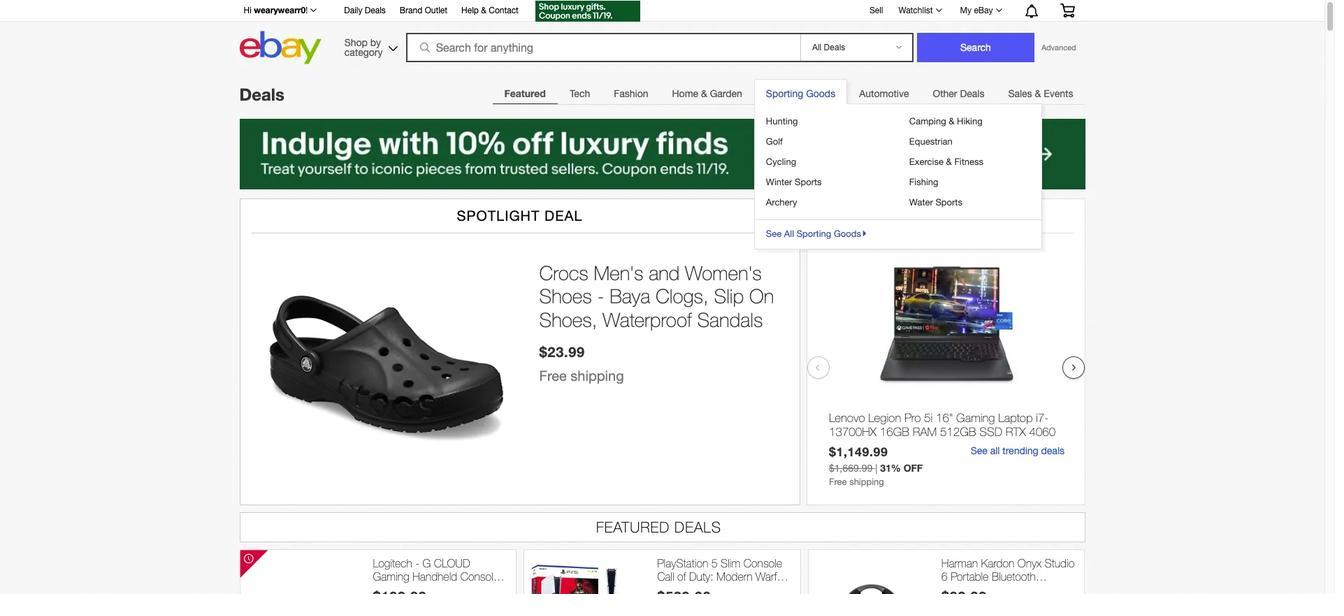 Task type: vqa. For each thing, say whether or not it's contained in the screenshot.
Search all 56 items field
no



Task type: describe. For each thing, give the bounding box(es) containing it.
other deals
[[933, 88, 985, 99]]

featured tab list
[[493, 79, 1086, 250]]

all
[[784, 229, 794, 239]]

get the coupon image
[[536, 1, 640, 22]]

my
[[960, 6, 972, 15]]

lenovo legion pro 5i 16" gaming laptop i7- 13700hx 16gb ram 512gb ssd rtx 4060
[[829, 411, 1056, 439]]

call
[[657, 571, 674, 583]]

cycling link
[[766, 152, 888, 172]]

home & garden link
[[660, 80, 754, 108]]

equestrian
[[910, 136, 953, 147]]

1 vertical spatial sporting
[[797, 229, 832, 239]]

onyx
[[1018, 557, 1042, 570]]

sporting goods link
[[755, 80, 847, 108]]

16"
[[936, 411, 953, 425]]

& for exercise
[[946, 157, 952, 167]]

warfare
[[756, 571, 792, 583]]

sell link
[[863, 5, 890, 15]]

free inside $1,669.99 | 31% off free shipping
[[829, 477, 847, 487]]

kardon
[[981, 557, 1015, 570]]

6
[[942, 571, 948, 583]]

trending
[[882, 208, 958, 224]]

none submit inside shop by category banner
[[917, 33, 1035, 62]]

see all trending deals
[[971, 445, 1065, 457]]

sporting goods menu
[[754, 79, 1042, 250]]

exercise & fitness
[[910, 157, 984, 167]]

modern
[[717, 571, 753, 583]]

featured for featured
[[504, 87, 546, 99]]

pro
[[904, 411, 921, 425]]

1 vertical spatial playstation
[[712, 584, 763, 594]]

help
[[462, 6, 479, 15]]

shoes
[[539, 285, 592, 308]]

!
[[306, 6, 308, 15]]

0 horizontal spatial playstation
[[657, 557, 709, 570]]

automotive link
[[848, 80, 921, 108]]

home & garden
[[672, 88, 742, 99]]

shop
[[345, 37, 368, 48]]

fishing
[[910, 177, 939, 187]]

harman
[[942, 557, 978, 570]]

watchlist link
[[891, 2, 949, 19]]

see all sporting goods link
[[755, 220, 1042, 244]]

g
[[423, 557, 431, 570]]

bluetooth
[[992, 571, 1036, 583]]

lenovo
[[829, 411, 865, 425]]

winter sports link
[[766, 172, 888, 192]]

featured for featured deals
[[596, 519, 670, 535]]

& for help
[[481, 6, 487, 15]]

& for home
[[701, 88, 707, 99]]

water sports
[[910, 197, 963, 208]]

hunting link
[[766, 111, 888, 131]]

handheld
[[413, 571, 457, 583]]

13700hx
[[829, 425, 877, 439]]

crocs
[[539, 261, 589, 284]]

see all trending deals link
[[971, 445, 1065, 457]]

spotlight
[[457, 208, 540, 224]]

512gb
[[940, 425, 976, 439]]

men's
[[594, 261, 644, 284]]

crocs men's and women's shoes - baya clogs, slip on shoes, waterproof sandals link
[[539, 261, 786, 332]]

daily
[[344, 6, 363, 15]]

tech link
[[558, 80, 602, 108]]

- left g
[[416, 557, 420, 570]]

hi
[[244, 6, 252, 15]]

sporting goods
[[766, 88, 836, 99]]

slip
[[714, 285, 744, 308]]

logitech
[[373, 557, 412, 570]]

- right 'handheld'
[[502, 571, 506, 583]]

black
[[990, 584, 1016, 594]]

0 horizontal spatial free
[[539, 368, 567, 384]]

exercise & fitness link
[[909, 152, 1031, 172]]

fashion link
[[602, 80, 660, 108]]

deals
[[1041, 445, 1065, 457]]

shop by category button
[[338, 31, 401, 61]]

camping & hiking link
[[909, 111, 1031, 131]]

wearywearr0
[[254, 5, 306, 15]]

contact
[[489, 6, 519, 15]]

help & contact
[[462, 6, 519, 15]]

featured deals
[[596, 519, 722, 535]]

off
[[903, 462, 923, 474]]

sandals
[[697, 308, 763, 331]]

my ebay link
[[953, 2, 1009, 19]]

shop by category banner
[[236, 0, 1086, 68]]

garden
[[710, 88, 742, 99]]

& for camping
[[949, 116, 955, 127]]

deals for featured deals
[[675, 519, 722, 535]]

camping
[[910, 116, 946, 127]]

daily deals link
[[344, 3, 386, 19]]

gaming inside lenovo legion pro 5i 16" gaming laptop i7- 13700hx 16gb ram 512gb ssd rtx 4060
[[956, 411, 995, 425]]

0 vertical spatial goods
[[806, 88, 836, 99]]

31%
[[880, 462, 901, 474]]

sales & events
[[1009, 88, 1074, 99]]

help & contact link
[[462, 3, 519, 19]]



Task type: locate. For each thing, give the bounding box(es) containing it.
shipping inside $1,669.99 | 31% off free shipping
[[849, 477, 884, 487]]

1 horizontal spatial console
[[744, 557, 783, 570]]

1 horizontal spatial sports
[[936, 197, 963, 208]]

see inside see all sporting goods link
[[766, 229, 782, 239]]

portable
[[951, 571, 989, 583]]

0 horizontal spatial featured
[[504, 87, 546, 99]]

waterproof
[[603, 308, 692, 331]]

golf link
[[766, 131, 888, 152]]

brand outlet link
[[400, 3, 448, 19]]

0 horizontal spatial console
[[461, 571, 499, 583]]

deals
[[365, 6, 386, 15], [239, 85, 285, 104], [960, 88, 985, 99], [962, 208, 1010, 224], [675, 519, 722, 535]]

1 horizontal spatial see
[[971, 445, 987, 457]]

free down $23.99
[[539, 368, 567, 384]]

shipping down |
[[849, 477, 884, 487]]

0 horizontal spatial gaming
[[373, 571, 410, 583]]

& for sales
[[1035, 88, 1041, 99]]

outlet
[[425, 6, 448, 15]]

indulge with 10% off luxury finds treat yourself iconic pieces from trusted sellers. coupon ends 11/19. image
[[239, 119, 1086, 189]]

and
[[649, 261, 680, 284]]

console down the cloud
[[461, 571, 499, 583]]

0 horizontal spatial see
[[766, 229, 782, 239]]

1 vertical spatial gaming
[[373, 571, 410, 583]]

on
[[749, 285, 774, 308]]

1 horizontal spatial shipping
[[849, 477, 884, 487]]

& left hiking
[[949, 116, 955, 127]]

camping & hiking
[[910, 116, 983, 127]]

studio
[[1045, 557, 1075, 570]]

0 vertical spatial playstation
[[657, 557, 709, 570]]

winter
[[766, 177, 793, 187]]

logitech - g cloud gaming handheld console - white link
[[373, 557, 509, 594]]

1 horizontal spatial featured
[[596, 519, 670, 535]]

+
[[702, 584, 709, 594]]

1 horizontal spatial playstation
[[712, 584, 763, 594]]

1 horizontal spatial free
[[829, 477, 847, 487]]

featured up call
[[596, 519, 670, 535]]

1 vertical spatial see
[[971, 445, 987, 457]]

playstation down the modern
[[712, 584, 763, 594]]

your shopping cart image
[[1060, 3, 1076, 17]]

clogs,
[[656, 285, 709, 308]]

cloud
[[434, 557, 470, 570]]

featured menu bar
[[493, 79, 1086, 250]]

- left the baya
[[597, 285, 604, 308]]

$1,149.99
[[829, 445, 888, 459]]

5i
[[924, 411, 933, 425]]

0 vertical spatial featured
[[504, 87, 546, 99]]

advanced
[[1042, 43, 1076, 52]]

deals link
[[239, 85, 285, 104]]

gaming up ssd
[[956, 411, 995, 425]]

- left "black" on the bottom of the page
[[983, 584, 987, 594]]

watchlist
[[899, 6, 933, 15]]

console inside playstation 5 slim console call of duty: modern warfare iii bundle + playstation
[[744, 557, 783, 570]]

baya
[[610, 285, 650, 308]]

1 vertical spatial goods
[[834, 229, 861, 239]]

bundle
[[666, 584, 699, 594]]

& left fitness
[[946, 157, 952, 167]]

0 vertical spatial sporting
[[766, 88, 804, 99]]

my ebay
[[960, 6, 993, 15]]

|
[[875, 463, 877, 474]]

shoes,
[[539, 308, 597, 331]]

deals caret image
[[861, 229, 868, 239]]

featured link
[[493, 80, 558, 108]]

&
[[481, 6, 487, 15], [701, 88, 707, 99], [1035, 88, 1041, 99], [949, 116, 955, 127], [946, 157, 952, 167]]

& inside "link"
[[1035, 88, 1041, 99]]

& right sales
[[1035, 88, 1041, 99]]

sales
[[1009, 88, 1032, 99]]

1 vertical spatial sports
[[936, 197, 963, 208]]

account navigation
[[236, 0, 1086, 24]]

water
[[910, 197, 933, 208]]

0 vertical spatial free
[[539, 368, 567, 384]]

& right help
[[481, 6, 487, 15]]

slim
[[721, 557, 741, 570]]

hiking
[[957, 116, 983, 127]]

see all sporting goods
[[766, 229, 861, 239]]

1 vertical spatial free
[[829, 477, 847, 487]]

shop by category
[[345, 37, 383, 58]]

shipping down $23.99
[[571, 368, 624, 384]]

archery
[[766, 197, 797, 208]]

i7-
[[1036, 411, 1049, 425]]

- inside crocs men's and women's shoes - baya clogs, slip on shoes, waterproof sandals
[[597, 285, 604, 308]]

lenovo legion pro 5i 16" gaming laptop i7- 13700hx 16gb ram 512gb ssd rtx 4060 link
[[829, 411, 1065, 443]]

sports for water sports
[[936, 197, 963, 208]]

see
[[766, 229, 782, 239], [971, 445, 987, 457]]

1 vertical spatial console
[[461, 571, 499, 583]]

hi wearywearr0 !
[[244, 5, 308, 15]]

Search for anything text field
[[408, 34, 798, 61]]

1 vertical spatial shipping
[[849, 477, 884, 487]]

0 vertical spatial shipping
[[571, 368, 624, 384]]

sports for winter sports
[[795, 177, 822, 187]]

sports down cycling link
[[795, 177, 822, 187]]

featured left tech
[[504, 87, 546, 99]]

women's
[[685, 261, 762, 284]]

ram
[[913, 425, 937, 439]]

free down $1,669.99
[[829, 477, 847, 487]]

archery link
[[766, 192, 888, 213]]

trending
[[1003, 445, 1038, 457]]

rtx
[[1006, 425, 1026, 439]]

speaker
[[942, 584, 980, 594]]

goods
[[806, 88, 836, 99], [834, 229, 861, 239]]

& inside "account" navigation
[[481, 6, 487, 15]]

gaming up white
[[373, 571, 410, 583]]

duty:
[[689, 571, 714, 583]]

brand outlet
[[400, 6, 448, 15]]

crocs men's and women's shoes - baya clogs, slip on shoes, waterproof sandals
[[539, 261, 774, 331]]

spotlight deal
[[457, 208, 583, 224]]

5
[[712, 557, 718, 570]]

4060
[[1029, 425, 1056, 439]]

16gb
[[880, 425, 909, 439]]

1 vertical spatial featured
[[596, 519, 670, 535]]

home
[[672, 88, 699, 99]]

white
[[373, 584, 399, 594]]

ssd
[[979, 425, 1002, 439]]

equestrian link
[[909, 131, 1031, 152]]

-
[[597, 285, 604, 308], [416, 557, 420, 570], [502, 571, 506, 583], [983, 584, 987, 594]]

fashion
[[614, 88, 649, 99]]

sell
[[870, 5, 883, 15]]

& right home
[[701, 88, 707, 99]]

deals inside "account" navigation
[[365, 6, 386, 15]]

see for see all sporting goods
[[766, 229, 782, 239]]

deal
[[545, 208, 583, 224]]

daily deals
[[344, 6, 386, 15]]

see for see all trending deals
[[971, 445, 987, 457]]

0 horizontal spatial sports
[[795, 177, 822, 187]]

deals for trending deals
[[962, 208, 1010, 224]]

golf
[[766, 136, 783, 147]]

$23.99
[[539, 343, 585, 360]]

console up warfare
[[744, 557, 783, 570]]

None submit
[[917, 33, 1035, 62]]

0 horizontal spatial shipping
[[571, 368, 624, 384]]

deals for daily deals
[[365, 6, 386, 15]]

console inside logitech - g cloud gaming handheld console - white
[[461, 571, 499, 583]]

deals for other deals
[[960, 88, 985, 99]]

harman kardon onyx studio 6 portable bluetooth speaker - black
[[942, 557, 1075, 594]]

brand
[[400, 6, 423, 15]]

other deals link
[[921, 80, 997, 108]]

1 horizontal spatial gaming
[[956, 411, 995, 425]]

sporting up hunting
[[766, 88, 804, 99]]

shipping
[[571, 368, 624, 384], [849, 477, 884, 487]]

deals inside "featured" menu bar
[[960, 88, 985, 99]]

goods up hunting link
[[806, 88, 836, 99]]

iii
[[657, 584, 663, 594]]

sporting right all
[[797, 229, 832, 239]]

0 vertical spatial gaming
[[956, 411, 995, 425]]

gaming inside logitech - g cloud gaming handheld console - white
[[373, 571, 410, 583]]

featured inside "link"
[[504, 87, 546, 99]]

goods down the archery link
[[834, 229, 861, 239]]

playstation up of
[[657, 557, 709, 570]]

category
[[345, 46, 383, 58]]

ebay
[[974, 6, 993, 15]]

exercise
[[910, 157, 944, 167]]

0 vertical spatial sports
[[795, 177, 822, 187]]

fitness
[[955, 157, 984, 167]]

sports right water
[[936, 197, 963, 208]]

0 vertical spatial see
[[766, 229, 782, 239]]

- inside harman kardon onyx studio 6 portable bluetooth speaker - black
[[983, 584, 987, 594]]

0 vertical spatial console
[[744, 557, 783, 570]]



